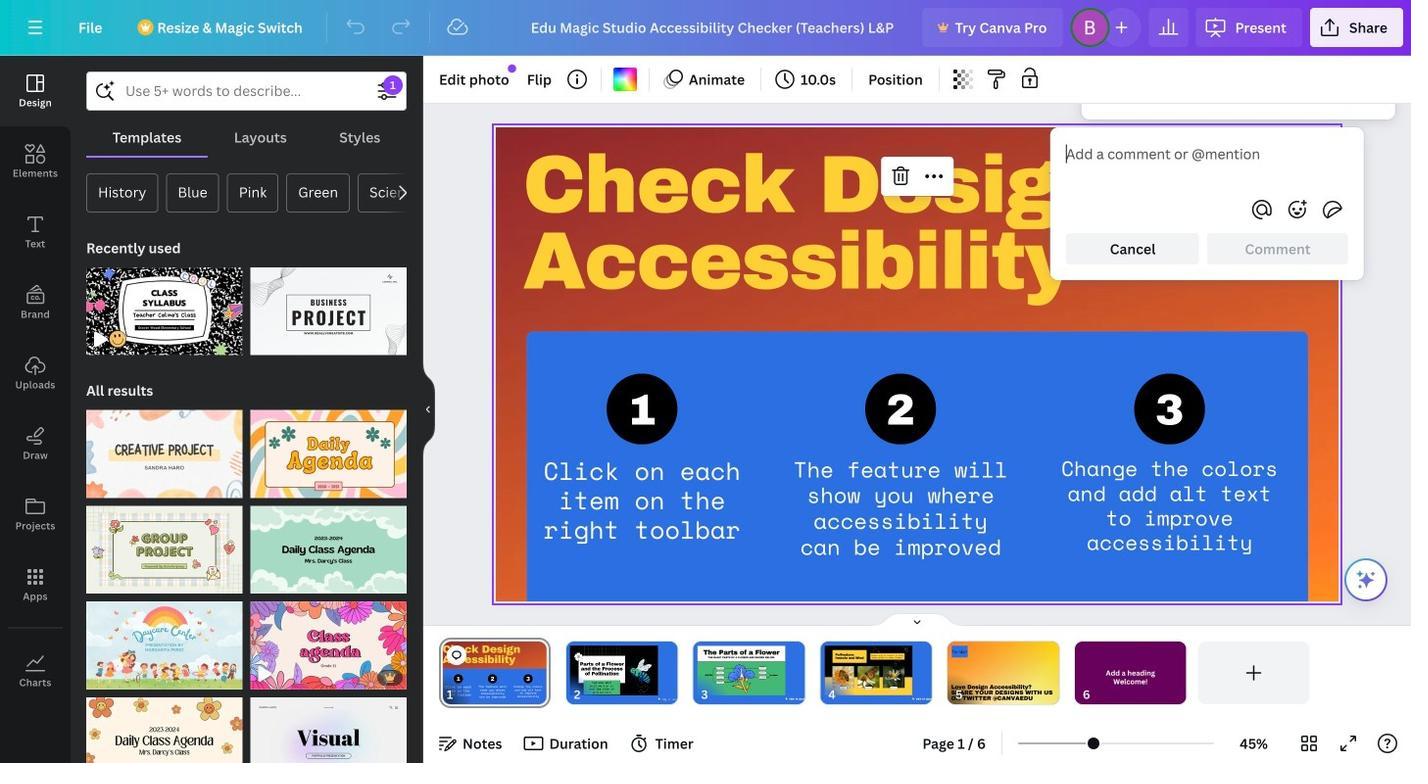 Task type: locate. For each thing, give the bounding box(es) containing it.
colorful watercolor creative project presentation group
[[86, 399, 243, 498]]

blue green colorful daycare center presentation group
[[86, 590, 243, 690]]

Design title text field
[[515, 8, 915, 47]]

list
[[1051, 0, 1404, 602]]

no colour image
[[614, 68, 637, 91]]

green colorful cute aesthetic group project presentation group
[[86, 494, 243, 594]]

Use 5+ words to describe... search field
[[125, 73, 368, 110]]

orange and yellow retro flower power daily class agenda template group
[[86, 686, 243, 764]]

Page title text field
[[462, 685, 469, 705]]

main menu bar
[[0, 0, 1411, 56]]

colorful scrapbook nostalgia class syllabus blank education presentation group
[[86, 256, 243, 356]]

Zoom button
[[1222, 728, 1286, 760]]



Task type: vqa. For each thing, say whether or not it's contained in the screenshot.
the Design title "text field"
yes



Task type: describe. For each thing, give the bounding box(es) containing it.
colorful floral illustrative class agenda presentation group
[[250, 590, 407, 690]]

gradient minimal portfolio proposal presentation group
[[250, 686, 407, 764]]

page 1 image
[[439, 642, 551, 705]]

canva assistant image
[[1355, 568, 1378, 592]]

orange groovy retro daily agenda presentation group
[[250, 399, 407, 498]]

grey minimalist business project presentation group
[[250, 256, 407, 356]]

hide pages image
[[870, 613, 964, 628]]

Comment draft. Add a comment or @mention. text field
[[1066, 143, 1349, 186]]

hide image
[[422, 363, 435, 457]]

side panel tab list
[[0, 56, 71, 707]]

multicolor clouds daily class agenda template group
[[250, 494, 407, 594]]



